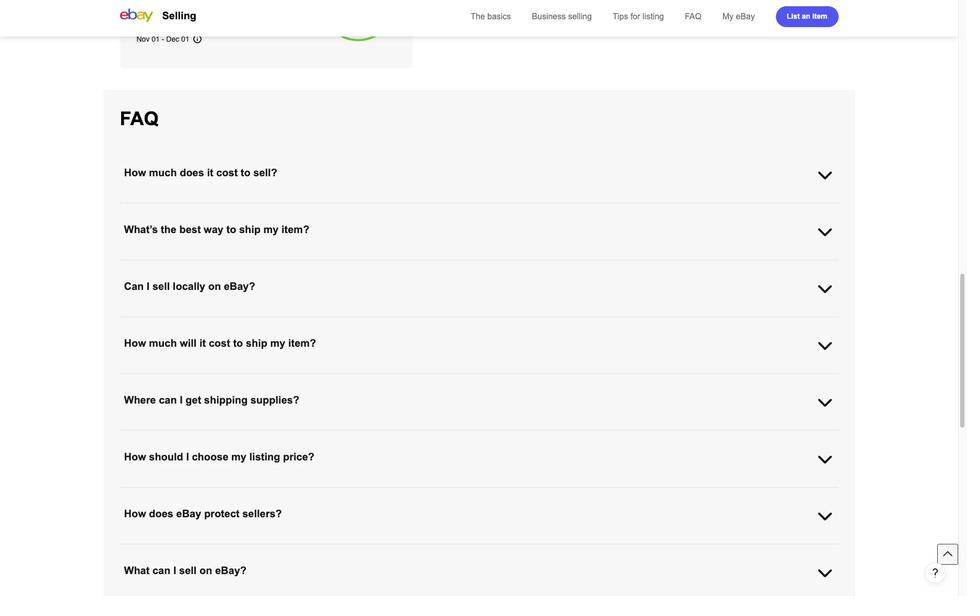 Task type: vqa. For each thing, say whether or not it's contained in the screenshot.
WHAT CAN I SELL ON EBAY?
yes



Task type: locate. For each thing, give the bounding box(es) containing it.
fixed
[[283, 0, 299, 5]]

local
[[469, 261, 484, 269]]

01 right "dec"
[[181, 35, 189, 43]]

choose right should
[[192, 452, 228, 463]]

sellers?
[[242, 509, 282, 520]]

a up have
[[308, 261, 312, 269]]

learn right you.
[[428, 375, 447, 383]]

listing right "tips"
[[643, 12, 664, 21]]

2 how from the top
[[124, 338, 146, 349]]

can right you
[[147, 375, 159, 383]]

can right but on the left
[[269, 261, 281, 269]]

1 horizontal spatial you
[[269, 272, 281, 280]]

0 vertical spatial much
[[149, 167, 177, 179]]

ebay right my
[[736, 12, 755, 21]]

2 much from the top
[[149, 338, 177, 349]]

the
[[471, 12, 485, 21]]

a
[[308, 261, 312, 269], [801, 261, 805, 269], [318, 272, 323, 280]]

ebay provides recommendations, but you can choose a preferred shipping carrier. can't make it to your local dropoff? some offer free "ship from home" pickup. print your shipping labels with ebay to receive a discount from the carriers we work with. if you don't have a printer, we also offer qr codes for ebay labels.
[[132, 261, 805, 280]]

offers
[[264, 375, 282, 383]]

what can i sell on ebay?
[[124, 566, 246, 577]]

sell right 'what'
[[179, 566, 197, 577]]

1 vertical spatial ebay?
[[215, 566, 246, 577]]

fees
[[191, 0, 205, 5]]

choose up don't in the left of the page
[[283, 261, 306, 269]]

offer left free
[[536, 261, 550, 269]]

for
[[207, 0, 215, 5], [631, 12, 640, 21], [427, 272, 435, 280], [401, 375, 410, 383]]

ship up that
[[246, 338, 267, 349]]

1 horizontal spatial sell
[[179, 566, 197, 577]]

for left you.
[[401, 375, 410, 383]]

from
[[585, 261, 599, 269], [162, 272, 176, 280]]

1 your from the left
[[453, 261, 467, 269]]

ship up but on the left
[[239, 224, 261, 236]]

0 vertical spatial listing
[[643, 12, 664, 21]]

0 vertical spatial sell
[[152, 281, 170, 292]]

basics
[[487, 12, 511, 21]]

1 horizontal spatial learn
[[428, 375, 447, 383]]

business selling
[[532, 12, 592, 21]]

0 horizontal spatial sell
[[152, 281, 170, 292]]

it inside the ebay provides recommendations, but you can choose a preferred shipping carrier. can't make it to your local dropoff? some offer free "ship from home" pickup. print your shipping labels with ebay to receive a discount from the carriers we work with. if you don't have a printer, we also offer qr codes for ebay labels.
[[439, 261, 442, 269]]

option
[[228, 375, 248, 383]]

ebay up discount
[[132, 261, 149, 269]]

learn more about shipping link
[[428, 375, 515, 383]]

the left best
[[161, 224, 176, 236]]

pay
[[137, 0, 149, 5]]

make
[[419, 261, 437, 269]]

we left the work
[[217, 272, 226, 280]]

your up labels.
[[453, 261, 467, 269]]

does
[[180, 167, 204, 179], [149, 509, 173, 520]]

1 vertical spatial more
[[449, 375, 465, 383]]

1 vertical spatial learn
[[428, 375, 447, 383]]

much for will
[[149, 338, 177, 349]]

01
[[152, 35, 160, 43], [181, 35, 189, 43]]

to left receive
[[767, 261, 773, 269]]

can right 'what'
[[152, 566, 170, 577]]

1 vertical spatial faq
[[120, 108, 158, 130]]

1 horizontal spatial offer
[[536, 261, 550, 269]]

1 vertical spatial does
[[149, 509, 173, 520]]

for inside the ebay provides recommendations, but you can choose a preferred shipping carrier. can't make it to your local dropoff? some offer free "ship from home" pickup. print your shipping labels with ebay to receive a discount from the carriers we work with. if you don't have a printer, we also offer qr codes for ebay labels.
[[427, 272, 435, 280]]

0 horizontal spatial you
[[255, 261, 267, 269]]

faq
[[685, 12, 702, 21], [120, 108, 158, 130]]

learn inside pay no insertion fees for 200 auction-style or fixed price listings. learn more
[[137, 17, 155, 26]]

more
[[157, 17, 174, 26], [449, 375, 465, 383]]

ebay? for can i sell locally on ebay?
[[224, 281, 255, 292]]

what's the best way to ship my item?
[[124, 224, 309, 236]]

0 vertical spatial more
[[157, 17, 174, 26]]

0 horizontal spatial listing
[[249, 452, 280, 463]]

you right 'if'
[[269, 272, 281, 280]]

listing
[[643, 12, 664, 21], [249, 452, 280, 463]]

to right way
[[226, 224, 236, 236]]

0 vertical spatial choose
[[283, 261, 306, 269]]

0 horizontal spatial learn
[[137, 17, 155, 26]]

0 vertical spatial offer
[[536, 261, 550, 269]]

i for sell
[[173, 566, 176, 577]]

for right "tips"
[[631, 12, 640, 21]]

a right receive
[[801, 261, 805, 269]]

sell down discount
[[152, 281, 170, 292]]

1 vertical spatial ship
[[246, 338, 267, 349]]

1 vertical spatial cost
[[209, 338, 230, 349]]

learn down price
[[137, 17, 155, 26]]

0 vertical spatial ebay?
[[224, 281, 255, 292]]

1 horizontal spatial choose
[[192, 452, 228, 463]]

should
[[149, 452, 183, 463]]

item? up greatest
[[288, 338, 316, 349]]

4 how from the top
[[124, 509, 146, 520]]

2 your from the left
[[666, 261, 681, 269]]

faq link
[[685, 12, 702, 21]]

for down make
[[427, 272, 435, 280]]

1 horizontal spatial 01
[[181, 35, 189, 43]]

1 horizontal spatial your
[[666, 261, 681, 269]]

0 vertical spatial cost
[[216, 167, 238, 179]]

it for how much will it cost to ship my item?
[[199, 338, 206, 349]]

the basics link
[[471, 12, 511, 21]]

1 much from the top
[[149, 167, 177, 179]]

offer down "carrier." at the top left of the page
[[376, 272, 390, 280]]

1 how from the top
[[124, 167, 146, 179]]

you up 'if'
[[255, 261, 267, 269]]

help, opens dialogs image
[[930, 569, 940, 579]]

1 horizontal spatial we
[[349, 272, 358, 280]]

learn
[[137, 17, 155, 26], [428, 375, 447, 383]]

listing left the price?
[[249, 452, 280, 463]]

item? up don't in the left of the page
[[281, 224, 309, 236]]

will
[[180, 338, 197, 349]]

shipping up where can i get shipping supplies?
[[198, 375, 226, 383]]

more down the listings. at the top
[[157, 17, 174, 26]]

cost left sell?
[[216, 167, 238, 179]]

dec
[[166, 35, 179, 43]]

0 horizontal spatial it
[[199, 338, 206, 349]]

1 vertical spatial it
[[439, 261, 442, 269]]

with
[[733, 261, 746, 269]]

0 vertical spatial ship
[[239, 224, 261, 236]]

way
[[204, 224, 223, 236]]

1 vertical spatial sell
[[179, 566, 197, 577]]

0 vertical spatial faq
[[685, 12, 702, 21]]

shipping down option in the left bottom of the page
[[204, 395, 248, 406]]

how for how much will it cost to ship my item?
[[124, 338, 146, 349]]

0 horizontal spatial more
[[157, 17, 174, 26]]

style
[[258, 0, 273, 5]]

0 horizontal spatial faq
[[120, 108, 158, 130]]

3 how from the top
[[124, 452, 146, 463]]

the up locally
[[178, 272, 188, 280]]

i for choose
[[186, 452, 189, 463]]

to right make
[[444, 261, 451, 269]]

if
[[263, 272, 267, 280]]

free
[[552, 261, 565, 269]]

2 horizontal spatial it
[[439, 261, 442, 269]]

my
[[263, 224, 279, 236], [270, 338, 285, 349], [231, 452, 246, 463]]

where can i get shipping supplies?
[[124, 395, 299, 406]]

2 vertical spatial it
[[199, 338, 206, 349]]

learn more link
[[137, 17, 174, 26]]

1 vertical spatial listing
[[249, 452, 280, 463]]

0 vertical spatial learn
[[137, 17, 155, 26]]

business selling link
[[532, 12, 592, 21]]

0 horizontal spatial your
[[453, 261, 467, 269]]

more inside pay no insertion fees for 200 auction-style or fixed price listings. learn more
[[157, 17, 174, 26]]

cost for will
[[209, 338, 230, 349]]

with.
[[246, 272, 261, 280]]

2 vertical spatial choose
[[192, 452, 228, 463]]

a right have
[[318, 272, 323, 280]]

2 horizontal spatial choose
[[283, 261, 306, 269]]

1 vertical spatial choose
[[161, 375, 184, 383]]

1 vertical spatial from
[[162, 272, 176, 280]]

or
[[275, 0, 281, 5]]

i right should
[[186, 452, 189, 463]]

we
[[217, 272, 226, 280], [349, 272, 358, 280]]

to
[[241, 167, 251, 179], [226, 224, 236, 236], [444, 261, 451, 269], [767, 261, 773, 269], [233, 338, 243, 349]]

0 horizontal spatial we
[[217, 272, 226, 280]]

1 horizontal spatial more
[[449, 375, 465, 383]]

tips
[[613, 12, 628, 21]]

i right 'what'
[[173, 566, 176, 577]]

the basics
[[471, 12, 511, 21]]

can left get
[[159, 395, 177, 406]]

2 01 from the left
[[181, 35, 189, 43]]

can for sell
[[152, 566, 170, 577]]

1 horizontal spatial does
[[180, 167, 204, 179]]

the inside the ebay provides recommendations, but you can choose a preferred shipping carrier. can't make it to your local dropoff? some offer free "ship from home" pickup. print your shipping labels with ebay to receive a discount from the carriers we work with. if you don't have a printer, we also offer qr codes for ebay labels.
[[178, 272, 188, 280]]

1 vertical spatial you
[[269, 272, 281, 280]]

much
[[149, 167, 177, 179], [149, 338, 177, 349]]

from right "ship
[[585, 261, 599, 269]]

choose
[[283, 261, 306, 269], [161, 375, 184, 383], [192, 452, 228, 463]]

cost right will
[[209, 338, 230, 349]]

your right print
[[666, 261, 681, 269]]

i
[[147, 281, 150, 292], [180, 395, 183, 406], [186, 452, 189, 463], [173, 566, 176, 577]]

1 horizontal spatial listing
[[643, 12, 664, 21]]

1 horizontal spatial it
[[207, 167, 213, 179]]

0 vertical spatial it
[[207, 167, 213, 179]]

protect
[[204, 509, 240, 520]]

can
[[269, 261, 281, 269], [147, 375, 159, 383], [159, 395, 177, 406], [152, 566, 170, 577]]

offer
[[536, 261, 550, 269], [376, 272, 390, 280]]

0 horizontal spatial from
[[162, 272, 176, 280]]

for left 200
[[207, 0, 215, 5]]

how much will it cost to ship my item?
[[124, 338, 316, 349]]

you
[[255, 261, 267, 269], [269, 272, 281, 280]]

1 vertical spatial on
[[199, 566, 212, 577]]

on
[[208, 281, 221, 292], [199, 566, 212, 577]]

1 horizontal spatial from
[[585, 261, 599, 269]]

i left get
[[180, 395, 183, 406]]

supplies?
[[251, 395, 299, 406]]

0 horizontal spatial 01
[[152, 35, 160, 43]]

can for get
[[159, 395, 177, 406]]

ebay? for what can i sell on ebay?
[[215, 566, 246, 577]]

more left about
[[449, 375, 465, 383]]

sell
[[152, 281, 170, 292], [179, 566, 197, 577]]

from down provides in the left of the page
[[162, 272, 176, 280]]

01 left -
[[152, 35, 160, 43]]

1 vertical spatial my
[[270, 338, 285, 349]]

1 vertical spatial offer
[[376, 272, 390, 280]]

1 01 from the left
[[152, 35, 160, 43]]

0 vertical spatial on
[[208, 281, 221, 292]]

it
[[207, 167, 213, 179], [439, 261, 442, 269], [199, 338, 206, 349]]

carriers
[[190, 272, 215, 280]]

shipping
[[346, 261, 373, 269], [683, 261, 710, 269], [198, 375, 226, 383], [488, 375, 515, 383], [204, 395, 248, 406]]

we left also
[[349, 272, 358, 280]]

0 vertical spatial my
[[263, 224, 279, 236]]

choose right you
[[161, 375, 184, 383]]

no
[[151, 0, 159, 5]]

1 vertical spatial much
[[149, 338, 177, 349]]



Task type: describe. For each thing, give the bounding box(es) containing it.
have
[[301, 272, 316, 280]]

don't
[[283, 272, 299, 280]]

much for does
[[149, 167, 177, 179]]

price?
[[283, 452, 314, 463]]

1 vertical spatial item?
[[288, 338, 316, 349]]

listings.
[[154, 7, 179, 15]]

you
[[132, 375, 145, 383]]

0 horizontal spatial choose
[[161, 375, 184, 383]]

recommendations,
[[181, 261, 241, 269]]

what
[[124, 566, 150, 577]]

get
[[186, 395, 201, 406]]

0 horizontal spatial a
[[308, 261, 312, 269]]

best
[[179, 224, 201, 236]]

codes
[[405, 272, 425, 280]]

0 horizontal spatial offer
[[376, 272, 390, 280]]

how for how does ebay protect sellers?
[[124, 509, 146, 520]]

choose inside the ebay provides recommendations, but you can choose a preferred shipping carrier. can't make it to your local dropoff? some offer free "ship from home" pickup. print your shipping labels with ebay to receive a discount from the carriers we work with. if you don't have a printer, we also offer qr codes for ebay labels.
[[283, 261, 306, 269]]

2 we from the left
[[349, 272, 358, 280]]

receive
[[775, 261, 799, 269]]

i down discount
[[147, 281, 150, 292]]

2 horizontal spatial a
[[801, 261, 805, 269]]

dropoff?
[[486, 261, 513, 269]]

tips for listing link
[[613, 12, 664, 21]]

item
[[812, 12, 827, 20]]

1 we from the left
[[217, 272, 226, 280]]

tips for listing
[[613, 12, 664, 21]]

pickup.
[[624, 261, 647, 269]]

and
[[344, 375, 356, 383]]

0 vertical spatial you
[[255, 261, 267, 269]]

0 vertical spatial from
[[585, 261, 599, 269]]

also
[[360, 272, 374, 280]]

list an item link
[[776, 6, 838, 27]]

the up get
[[186, 375, 196, 383]]

how should i choose my listing price?
[[124, 452, 314, 463]]

on for locally
[[208, 281, 221, 292]]

for inside pay no insertion fees for 200 auction-style or fixed price listings. learn more
[[207, 0, 215, 5]]

labels
[[712, 261, 731, 269]]

200
[[217, 0, 230, 5]]

print
[[649, 261, 664, 269]]

0 vertical spatial item?
[[281, 224, 309, 236]]

.
[[515, 375, 517, 383]]

can
[[124, 281, 144, 292]]

price
[[137, 7, 152, 15]]

auction-
[[232, 0, 258, 5]]

greatest
[[296, 375, 323, 383]]

value
[[325, 375, 342, 383]]

about
[[467, 375, 486, 383]]

an
[[802, 12, 810, 20]]

qr
[[392, 272, 403, 280]]

shipping up also
[[346, 261, 373, 269]]

how for how much does it cost to sell?
[[124, 167, 146, 179]]

provides
[[151, 261, 179, 269]]

my ebay link
[[722, 12, 755, 21]]

the right offers
[[284, 375, 294, 383]]

business
[[532, 12, 566, 21]]

some
[[515, 261, 534, 269]]

locally
[[173, 281, 205, 292]]

discount
[[132, 272, 160, 280]]

0 horizontal spatial does
[[149, 509, 173, 520]]

where
[[124, 395, 156, 406]]

nov
[[137, 35, 150, 43]]

1 horizontal spatial a
[[318, 272, 323, 280]]

cost for does
[[216, 167, 238, 179]]

work
[[228, 272, 244, 280]]

ebay left the protect
[[176, 509, 201, 520]]

insertion
[[161, 0, 189, 5]]

printer,
[[325, 272, 347, 280]]

you can choose the shipping option that offers the greatest value and convenience for you. learn more about shipping .
[[132, 375, 517, 383]]

nov 01 - dec 01
[[137, 35, 189, 43]]

1 horizontal spatial faq
[[685, 12, 702, 21]]

-
[[162, 35, 164, 43]]

selling
[[568, 12, 592, 21]]

preferred
[[314, 261, 344, 269]]

"ship
[[567, 261, 583, 269]]

ebay right with
[[748, 261, 765, 269]]

but
[[243, 261, 253, 269]]

how does ebay protect sellers?
[[124, 509, 282, 520]]

list an item
[[787, 12, 827, 20]]

on for sell
[[199, 566, 212, 577]]

can for the
[[147, 375, 159, 383]]

it for how much does it cost to sell?
[[207, 167, 213, 179]]

home"
[[601, 261, 622, 269]]

how much does it cost to sell?
[[124, 167, 277, 179]]

labels.
[[456, 272, 477, 280]]

ebay left labels.
[[437, 272, 454, 280]]

can i sell locally on ebay?
[[124, 281, 255, 292]]

to left sell?
[[241, 167, 251, 179]]

that
[[250, 375, 262, 383]]

i for get
[[180, 395, 183, 406]]

what's
[[124, 224, 158, 236]]

can't
[[400, 261, 417, 269]]

my ebay
[[722, 12, 755, 21]]

you.
[[412, 375, 426, 383]]

can inside the ebay provides recommendations, but you can choose a preferred shipping carrier. can't make it to your local dropoff? some offer free "ship from home" pickup. print your shipping labels with ebay to receive a discount from the carriers we work with. if you don't have a printer, we also offer qr codes for ebay labels.
[[269, 261, 281, 269]]

carrier.
[[375, 261, 398, 269]]

shipping left labels
[[683, 261, 710, 269]]

convenience
[[358, 375, 399, 383]]

how for how should i choose my listing price?
[[124, 452, 146, 463]]

2 vertical spatial my
[[231, 452, 246, 463]]

list
[[787, 12, 800, 20]]

0 vertical spatial does
[[180, 167, 204, 179]]

shipping right about
[[488, 375, 515, 383]]

to up option in the left bottom of the page
[[233, 338, 243, 349]]

pay no insertion fees for 200 auction-style or fixed price listings. learn more
[[137, 0, 299, 26]]

selling
[[162, 10, 196, 21]]

my
[[722, 12, 734, 21]]



